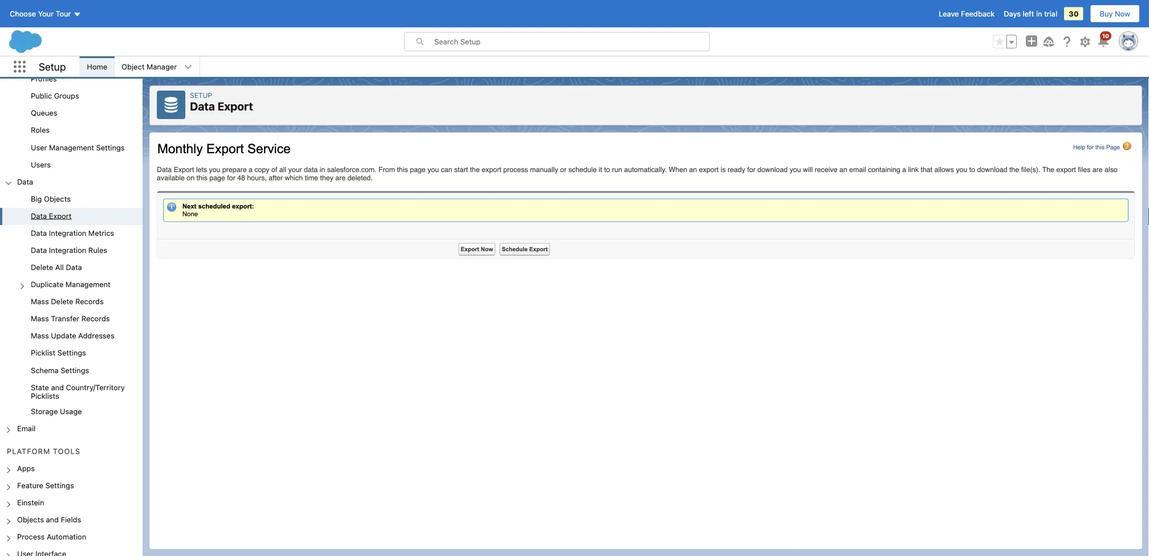Task type: describe. For each thing, give the bounding box(es) containing it.
country/territory
[[66, 383, 125, 392]]

apps
[[17, 464, 35, 473]]

and for objects
[[46, 516, 59, 524]]

storage
[[31, 407, 58, 416]]

addresses
[[78, 332, 114, 340]]

big objects link
[[31, 194, 71, 205]]

data integration rules
[[31, 246, 107, 254]]

mass for mass transfer records
[[31, 315, 49, 323]]

30
[[1069, 9, 1079, 18]]

setup link
[[190, 91, 212, 99]]

groups
[[54, 92, 79, 100]]

profiles link
[[31, 74, 57, 85]]

duplicate
[[31, 280, 63, 289]]

management for user
[[49, 143, 94, 152]]

schema settings link
[[31, 366, 89, 376]]

choose
[[10, 9, 36, 18]]

1 vertical spatial delete
[[51, 297, 73, 306]]

email link
[[17, 424, 36, 435]]

leave feedback
[[939, 9, 995, 18]]

einstein link
[[17, 499, 44, 509]]

duplicate management link
[[31, 280, 111, 291]]

einstein
[[17, 499, 44, 507]]

profiles
[[31, 74, 57, 83]]

management for duplicate
[[65, 280, 111, 289]]

users link
[[31, 160, 51, 170]]

leave feedback link
[[939, 9, 995, 18]]

storage usage link
[[31, 407, 82, 417]]

duplicate management
[[31, 280, 111, 289]]

queues link
[[31, 109, 57, 119]]

and for state
[[51, 383, 64, 392]]

objects and fields link
[[17, 516, 81, 526]]

home link
[[80, 56, 114, 77]]

queues
[[31, 109, 57, 117]]

data integration metrics
[[31, 229, 114, 237]]

export inside setup data export
[[217, 100, 253, 113]]

public
[[31, 92, 52, 100]]

picklist settings link
[[31, 349, 86, 359]]

mass update addresses link
[[31, 332, 114, 342]]

object manager link
[[115, 56, 184, 77]]

rules
[[88, 246, 107, 254]]

home
[[87, 62, 107, 71]]

mass delete records link
[[31, 297, 104, 308]]

mass delete records
[[31, 297, 104, 306]]

data integration metrics link
[[31, 229, 114, 239]]

export inside tree item
[[49, 212, 71, 220]]

schema settings
[[31, 366, 89, 375]]

mass transfer records link
[[31, 315, 110, 325]]

data for 'data' link
[[17, 177, 33, 186]]

data for data integration metrics
[[31, 229, 47, 237]]

usage
[[60, 407, 82, 416]]

objects inside "link"
[[44, 194, 71, 203]]

mass for mass delete records
[[31, 297, 49, 306]]

public groups
[[31, 92, 79, 100]]

days
[[1004, 9, 1021, 18]]

state and country/territory picklists
[[31, 383, 125, 400]]

setup for setup
[[39, 61, 66, 73]]

update
[[51, 332, 76, 340]]

automation
[[47, 533, 86, 542]]

data right all
[[66, 263, 82, 272]]

platform
[[7, 447, 50, 456]]

your
[[38, 9, 54, 18]]

picklist settings
[[31, 349, 86, 357]]

Search Setup text field
[[434, 33, 709, 51]]



Task type: locate. For each thing, give the bounding box(es) containing it.
0 vertical spatial records
[[75, 297, 104, 306]]

management
[[49, 143, 94, 152], [65, 280, 111, 289]]

settings for picklist settings
[[57, 349, 86, 357]]

0 horizontal spatial objects
[[17, 516, 44, 524]]

2 mass from the top
[[31, 315, 49, 323]]

0 vertical spatial delete
[[31, 263, 53, 272]]

mass transfer records
[[31, 315, 110, 323]]

0 vertical spatial export
[[217, 100, 253, 113]]

data up big
[[17, 177, 33, 186]]

data export
[[31, 212, 71, 220]]

and up process automation
[[46, 516, 59, 524]]

0 horizontal spatial setup
[[39, 61, 66, 73]]

mass down duplicate
[[31, 297, 49, 306]]

now
[[1115, 9, 1130, 18]]

2 vertical spatial mass
[[31, 332, 49, 340]]

object
[[122, 62, 145, 71]]

platform tools
[[7, 447, 80, 456]]

roles link
[[31, 126, 50, 136]]

data export tree item
[[0, 208, 143, 225]]

feature settings
[[17, 481, 74, 490]]

days left in trial
[[1004, 9, 1057, 18]]

choose your tour
[[10, 9, 71, 18]]

state and country/territory picklists link
[[31, 383, 143, 400]]

integration down data export tree item
[[49, 229, 86, 237]]

1 horizontal spatial setup
[[190, 91, 212, 99]]

1 horizontal spatial export
[[217, 100, 253, 113]]

0 vertical spatial management
[[49, 143, 94, 152]]

storage usage
[[31, 407, 82, 416]]

buy now
[[1100, 9, 1130, 18]]

export
[[217, 100, 253, 113], [49, 212, 71, 220]]

records up addresses
[[81, 315, 110, 323]]

group
[[993, 35, 1017, 48], [0, 37, 143, 174], [0, 191, 143, 421]]

trial
[[1044, 9, 1057, 18]]

objects down the einstein link
[[17, 516, 44, 524]]

1 horizontal spatial objects
[[44, 194, 71, 203]]

data
[[190, 100, 215, 113], [17, 177, 33, 186], [31, 212, 47, 220], [31, 229, 47, 237], [31, 246, 47, 254], [66, 263, 82, 272]]

big objects
[[31, 194, 71, 203]]

0 vertical spatial and
[[51, 383, 64, 392]]

management inside data tree item
[[65, 280, 111, 289]]

user management settings
[[31, 143, 125, 152]]

0 horizontal spatial export
[[49, 212, 71, 220]]

choose your tour button
[[9, 5, 82, 23]]

manager
[[147, 62, 177, 71]]

buy now button
[[1090, 5, 1140, 23]]

delete up transfer
[[51, 297, 73, 306]]

and down schema settings 'link'
[[51, 383, 64, 392]]

user management settings link
[[31, 143, 125, 153]]

1 vertical spatial records
[[81, 315, 110, 323]]

process automation link
[[17, 533, 86, 543]]

public groups link
[[31, 92, 79, 102]]

1 integration from the top
[[49, 229, 86, 237]]

settings for feature settings
[[45, 481, 74, 490]]

feature
[[17, 481, 43, 490]]

records down duplicate management link
[[75, 297, 104, 306]]

0 vertical spatial objects
[[44, 194, 71, 203]]

1 vertical spatial export
[[49, 212, 71, 220]]

1 vertical spatial integration
[[49, 246, 86, 254]]

buy
[[1100, 9, 1113, 18]]

mass for mass update addresses
[[31, 332, 49, 340]]

data link
[[17, 177, 33, 188]]

data integration rules link
[[31, 246, 107, 256]]

1 mass from the top
[[31, 297, 49, 306]]

feature settings link
[[17, 481, 74, 492]]

mass left transfer
[[31, 315, 49, 323]]

setup inside setup data export
[[190, 91, 212, 99]]

management inside 'link'
[[49, 143, 94, 152]]

all
[[55, 263, 64, 272]]

picklists
[[31, 392, 59, 400]]

data for data export
[[31, 212, 47, 220]]

10
[[1102, 33, 1109, 39]]

data export link
[[31, 212, 71, 222]]

email
[[17, 424, 36, 433]]

0 vertical spatial integration
[[49, 229, 86, 237]]

users
[[31, 160, 51, 169]]

group containing profiles
[[0, 37, 143, 174]]

1 vertical spatial setup
[[190, 91, 212, 99]]

0 vertical spatial setup
[[39, 61, 66, 73]]

records for mass delete records
[[75, 297, 104, 306]]

process
[[17, 533, 45, 542]]

mass
[[31, 297, 49, 306], [31, 315, 49, 323], [31, 332, 49, 340]]

object manager
[[122, 62, 177, 71]]

transfer
[[51, 315, 79, 323]]

fields
[[61, 516, 81, 524]]

picklist
[[31, 349, 55, 357]]

data up delete all data on the top left of the page
[[31, 246, 47, 254]]

data down big
[[31, 212, 47, 220]]

data inside setup data export
[[190, 100, 215, 113]]

1 vertical spatial management
[[65, 280, 111, 289]]

integration down data integration metrics link
[[49, 246, 86, 254]]

1 vertical spatial and
[[46, 516, 59, 524]]

state
[[31, 383, 49, 392]]

in
[[1036, 9, 1042, 18]]

data for data integration rules
[[31, 246, 47, 254]]

mass up picklist
[[31, 332, 49, 340]]

0 vertical spatial mass
[[31, 297, 49, 306]]

setup for setup data export
[[190, 91, 212, 99]]

delete all data link
[[31, 263, 82, 273]]

objects and fields
[[17, 516, 81, 524]]

settings for schema settings
[[61, 366, 89, 375]]

data down data export link
[[31, 229, 47, 237]]

feedback
[[961, 9, 995, 18]]

big
[[31, 194, 42, 203]]

3 mass from the top
[[31, 332, 49, 340]]

tools
[[53, 447, 80, 456]]

apps link
[[17, 464, 35, 475]]

records for mass transfer records
[[81, 315, 110, 323]]

data inside tree item
[[31, 212, 47, 220]]

process automation
[[17, 533, 86, 542]]

user
[[31, 143, 47, 152]]

settings
[[96, 143, 125, 152], [57, 349, 86, 357], [61, 366, 89, 375], [45, 481, 74, 490]]

and inside state and country/territory picklists
[[51, 383, 64, 392]]

2 integration from the top
[[49, 246, 86, 254]]

objects up data export
[[44, 194, 71, 203]]

schema
[[31, 366, 59, 375]]

integration for metrics
[[49, 229, 86, 237]]

setup data export
[[190, 91, 253, 113]]

group containing big objects
[[0, 191, 143, 421]]

delete all data
[[31, 263, 82, 272]]

management right user
[[49, 143, 94, 152]]

management up mass delete records
[[65, 280, 111, 289]]

leave
[[939, 9, 959, 18]]

data down the setup link
[[190, 100, 215, 113]]

1 vertical spatial objects
[[17, 516, 44, 524]]

integration for rules
[[49, 246, 86, 254]]

delete left all
[[31, 263, 53, 272]]

1 vertical spatial mass
[[31, 315, 49, 323]]

left
[[1023, 9, 1034, 18]]

delete
[[31, 263, 53, 272], [51, 297, 73, 306]]

mass update addresses
[[31, 332, 114, 340]]

tour
[[56, 9, 71, 18]]

data tree item
[[0, 174, 143, 421]]

roles
[[31, 126, 50, 134]]

10 button
[[1097, 31, 1111, 48]]



Task type: vqa. For each thing, say whether or not it's contained in the screenshot.
Tools
yes



